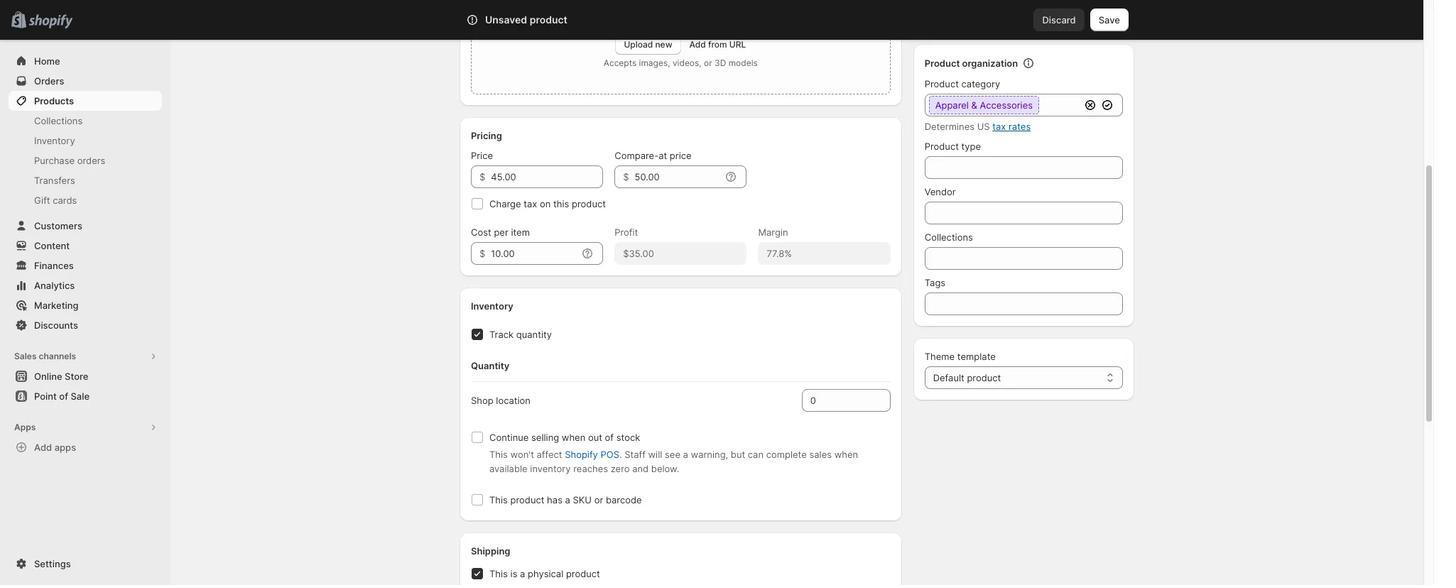 Task type: describe. For each thing, give the bounding box(es) containing it.
content
[[34, 240, 70, 251]]

analytics link
[[9, 276, 162, 296]]

customers link
[[9, 216, 162, 236]]

product right this
[[572, 198, 606, 210]]

product type
[[925, 141, 981, 152]]

Collections text field
[[925, 247, 1123, 270]]

determines
[[925, 121, 975, 132]]

upload new button
[[616, 35, 681, 55]]

add for add from url
[[690, 39, 706, 50]]

this for this is a physical product
[[489, 568, 508, 580]]

product for unsaved product
[[530, 13, 568, 26]]

barcode
[[606, 494, 642, 506]]

. staff will see a warning, but can complete sales when available inventory reaches zero and below.
[[489, 449, 858, 475]]

pricing
[[471, 130, 502, 141]]

sales
[[14, 351, 37, 362]]

orders
[[77, 155, 105, 166]]

shipping
[[471, 546, 510, 557]]

$ for compare-at price
[[623, 171, 629, 183]]

analytics
[[34, 280, 75, 291]]

but
[[731, 449, 745, 460]]

Cost per item text field
[[491, 242, 578, 265]]

Product type text field
[[925, 156, 1123, 179]]

Vendor text field
[[925, 202, 1123, 224]]

discounts
[[34, 320, 78, 331]]

continue selling when out of stock
[[489, 432, 640, 443]]

physical
[[528, 568, 564, 580]]

discard button
[[1034, 9, 1085, 31]]

online
[[34, 371, 62, 382]]

0 vertical spatial when
[[562, 432, 586, 443]]

2 vertical spatial a
[[520, 568, 525, 580]]

apps
[[14, 422, 36, 433]]

on
[[540, 198, 551, 210]]

compare-at price
[[615, 150, 692, 161]]

international and united states
[[936, 3, 1072, 14]]

this product has a sku or barcode
[[489, 494, 642, 506]]

url
[[730, 39, 746, 50]]

gift
[[34, 195, 50, 206]]

category
[[962, 78, 1001, 90]]

can
[[748, 449, 764, 460]]

Tags text field
[[925, 293, 1123, 315]]

selling
[[531, 432, 559, 443]]

Product category text field
[[925, 94, 1081, 117]]

template
[[958, 351, 996, 362]]

product organization
[[925, 58, 1018, 69]]

images,
[[639, 58, 670, 68]]

add apps button
[[9, 438, 162, 458]]

has
[[547, 494, 563, 506]]

upload new
[[624, 39, 672, 50]]

discounts link
[[9, 315, 162, 335]]

vendor
[[925, 186, 956, 198]]

0 horizontal spatial or
[[594, 494, 603, 506]]

Profit text field
[[615, 242, 747, 265]]

$ for cost per item
[[480, 248, 485, 259]]

this
[[553, 198, 569, 210]]

$ for price
[[480, 171, 485, 183]]

sales channels
[[14, 351, 76, 362]]

home link
[[9, 51, 162, 71]]

settings
[[34, 558, 71, 570]]

see
[[665, 449, 681, 460]]

0 vertical spatial or
[[704, 58, 712, 68]]

shopify pos link
[[565, 449, 619, 460]]

is
[[510, 568, 518, 580]]

theme
[[925, 351, 955, 362]]

settings link
[[9, 554, 162, 574]]

0 vertical spatial and
[[993, 3, 1010, 14]]

products
[[34, 95, 74, 107]]

customers
[[34, 220, 82, 232]]

online store link
[[9, 367, 162, 386]]

quantity
[[516, 329, 552, 340]]

profit
[[615, 227, 638, 238]]

default
[[933, 372, 965, 384]]

shop location
[[471, 395, 531, 406]]

discard
[[1043, 14, 1076, 26]]

Margin text field
[[758, 242, 891, 265]]

won't
[[510, 449, 534, 460]]

product for product category
[[925, 78, 959, 90]]

models
[[729, 58, 758, 68]]

home
[[34, 55, 60, 67]]

marketing link
[[9, 296, 162, 315]]

search button
[[506, 9, 918, 31]]

new
[[655, 39, 672, 50]]

transfers link
[[9, 171, 162, 190]]

videos,
[[673, 58, 702, 68]]

channels
[[39, 351, 76, 362]]

product for this product has a sku or barcode
[[510, 494, 545, 506]]

point of sale
[[34, 391, 90, 402]]

item
[[511, 227, 530, 238]]

shopify
[[565, 449, 598, 460]]

shopify image
[[29, 15, 73, 29]]

continue
[[489, 432, 529, 443]]

states
[[1044, 3, 1072, 14]]



Task type: vqa. For each thing, say whether or not it's contained in the screenshot.
a inside the . Staff will see a warning, but can complete sales when available inventory reaches zero and below.
yes



Task type: locate. For each thing, give the bounding box(es) containing it.
accepts images, videos, or 3d models
[[604, 58, 758, 68]]

of left sale
[[59, 391, 68, 402]]

united
[[1012, 3, 1041, 14]]

cost per item
[[471, 227, 530, 238]]

of right the out
[[605, 432, 614, 443]]

collections down vendor on the right top
[[925, 232, 973, 243]]

product down determines
[[925, 141, 959, 152]]

this won't affect shopify pos
[[489, 449, 619, 460]]

purchase
[[34, 155, 75, 166]]

purchase orders
[[34, 155, 105, 166]]

2 vertical spatial this
[[489, 568, 508, 580]]

upload
[[624, 39, 653, 50]]

1 vertical spatial product
[[925, 78, 959, 90]]

1 horizontal spatial collections
[[925, 232, 973, 243]]

at
[[659, 150, 667, 161]]

3d
[[715, 58, 726, 68]]

product for product type
[[925, 141, 959, 152]]

0 vertical spatial tax
[[993, 121, 1006, 132]]

3 this from the top
[[489, 568, 508, 580]]

unsaved
[[485, 13, 527, 26]]

when inside . staff will see a warning, but can complete sales when available inventory reaches zero and below.
[[835, 449, 858, 460]]

0 horizontal spatial a
[[520, 568, 525, 580]]

Price text field
[[491, 166, 603, 188]]

point of sale button
[[0, 386, 171, 406]]

add left from
[[690, 39, 706, 50]]

and down staff
[[632, 463, 649, 475]]

1 horizontal spatial tax
[[993, 121, 1006, 132]]

staff
[[625, 449, 646, 460]]

compare-
[[615, 150, 659, 161]]

product left the has
[[510, 494, 545, 506]]

finances link
[[9, 256, 162, 276]]

tax right us
[[993, 121, 1006, 132]]

save
[[1099, 14, 1120, 26]]

sales channels button
[[9, 347, 162, 367]]

inventory up purchase
[[34, 135, 75, 146]]

theme template
[[925, 351, 996, 362]]

1 horizontal spatial a
[[565, 494, 570, 506]]

1 vertical spatial this
[[489, 494, 508, 506]]

this left is on the bottom left of the page
[[489, 568, 508, 580]]

add inside button
[[34, 442, 52, 453]]

1 horizontal spatial inventory
[[471, 301, 513, 312]]

track
[[489, 329, 514, 340]]

0 horizontal spatial when
[[562, 432, 586, 443]]

.
[[619, 449, 622, 460]]

tax left on
[[524, 198, 537, 210]]

0 vertical spatial product
[[925, 58, 960, 69]]

1 product from the top
[[925, 58, 960, 69]]

product right the unsaved
[[530, 13, 568, 26]]

0 horizontal spatial tax
[[524, 198, 537, 210]]

tags
[[925, 277, 946, 288]]

product
[[530, 13, 568, 26], [572, 198, 606, 210], [967, 372, 1001, 384], [510, 494, 545, 506], [566, 568, 600, 580]]

zero
[[611, 463, 630, 475]]

$ down price
[[480, 171, 485, 183]]

2 this from the top
[[489, 494, 508, 506]]

this down available
[[489, 494, 508, 506]]

online store
[[34, 371, 88, 382]]

track quantity
[[489, 329, 552, 340]]

or
[[704, 58, 712, 68], [594, 494, 603, 506]]

charge tax on this product
[[489, 198, 606, 210]]

this for this won't affect shopify pos
[[489, 449, 508, 460]]

collections
[[34, 115, 83, 126], [925, 232, 973, 243]]

a right the has
[[565, 494, 570, 506]]

add from url
[[690, 39, 746, 50]]

1 vertical spatial tax
[[524, 198, 537, 210]]

this up available
[[489, 449, 508, 460]]

or left 3d
[[704, 58, 712, 68]]

product for product organization
[[925, 58, 960, 69]]

1 horizontal spatial when
[[835, 449, 858, 460]]

of
[[59, 391, 68, 402], [605, 432, 614, 443]]

when
[[562, 432, 586, 443], [835, 449, 858, 460]]

0 vertical spatial of
[[59, 391, 68, 402]]

product up product category
[[925, 58, 960, 69]]

2 vertical spatial product
[[925, 141, 959, 152]]

accepts
[[604, 58, 637, 68]]

purchase orders link
[[9, 151, 162, 171]]

collections link
[[9, 111, 162, 131]]

0 vertical spatial a
[[683, 449, 688, 460]]

add apps
[[34, 442, 76, 453]]

1 horizontal spatial and
[[993, 3, 1010, 14]]

Compare-at price text field
[[635, 166, 721, 188]]

store
[[65, 371, 88, 382]]

product for default product
[[967, 372, 1001, 384]]

0 vertical spatial add
[[690, 39, 706, 50]]

None number field
[[802, 389, 869, 412]]

a
[[683, 449, 688, 460], [565, 494, 570, 506], [520, 568, 525, 580]]

location
[[496, 395, 531, 406]]

1 horizontal spatial or
[[704, 58, 712, 68]]

per
[[494, 227, 508, 238]]

type
[[962, 141, 981, 152]]

1 horizontal spatial of
[[605, 432, 614, 443]]

sku
[[573, 494, 592, 506]]

add for add apps
[[34, 442, 52, 453]]

inventory up track
[[471, 301, 513, 312]]

organization
[[962, 58, 1018, 69]]

and left united
[[993, 3, 1010, 14]]

product right physical
[[566, 568, 600, 580]]

a right see
[[683, 449, 688, 460]]

stock
[[616, 432, 640, 443]]

inventory
[[530, 463, 571, 475]]

3 product from the top
[[925, 141, 959, 152]]

$ down cost
[[480, 248, 485, 259]]

point
[[34, 391, 57, 402]]

2 horizontal spatial a
[[683, 449, 688, 460]]

available
[[489, 463, 528, 475]]

marketing
[[34, 300, 79, 311]]

1 vertical spatial inventory
[[471, 301, 513, 312]]

2 product from the top
[[925, 78, 959, 90]]

gift cards link
[[9, 190, 162, 210]]

1 vertical spatial add
[[34, 442, 52, 453]]

from
[[708, 39, 727, 50]]

us
[[977, 121, 990, 132]]

quantity
[[471, 360, 509, 372]]

0 vertical spatial collections
[[34, 115, 83, 126]]

1 vertical spatial of
[[605, 432, 614, 443]]

warning,
[[691, 449, 728, 460]]

0 horizontal spatial collections
[[34, 115, 83, 126]]

apps button
[[9, 418, 162, 438]]

reaches
[[573, 463, 608, 475]]

1 vertical spatial and
[[632, 463, 649, 475]]

affect
[[537, 449, 562, 460]]

1 vertical spatial when
[[835, 449, 858, 460]]

default product
[[933, 372, 1001, 384]]

a right is on the bottom left of the page
[[520, 568, 525, 580]]

0 horizontal spatial add
[[34, 442, 52, 453]]

1 vertical spatial collections
[[925, 232, 973, 243]]

0 vertical spatial inventory
[[34, 135, 75, 146]]

gift cards
[[34, 195, 77, 206]]

1 vertical spatial a
[[565, 494, 570, 506]]

product
[[925, 58, 960, 69], [925, 78, 959, 90], [925, 141, 959, 152]]

finances
[[34, 260, 74, 271]]

0 horizontal spatial of
[[59, 391, 68, 402]]

add left apps in the left of the page
[[34, 442, 52, 453]]

content link
[[9, 236, 162, 256]]

when up shopify
[[562, 432, 586, 443]]

apps
[[54, 442, 76, 453]]

$ down compare-
[[623, 171, 629, 183]]

unsaved product
[[485, 13, 568, 26]]

1 horizontal spatial add
[[690, 39, 706, 50]]

charge
[[489, 198, 521, 210]]

inventory link
[[9, 131, 162, 151]]

transfers
[[34, 175, 75, 186]]

1 this from the top
[[489, 449, 508, 460]]

1 vertical spatial or
[[594, 494, 603, 506]]

this for this product has a sku or barcode
[[489, 494, 508, 506]]

0 vertical spatial this
[[489, 449, 508, 460]]

tax
[[993, 121, 1006, 132], [524, 198, 537, 210]]

collections down products
[[34, 115, 83, 126]]

product down product organization
[[925, 78, 959, 90]]

when right sales
[[835, 449, 858, 460]]

determines us tax rates
[[925, 121, 1031, 132]]

and inside . staff will see a warning, but can complete sales when available inventory reaches zero and below.
[[632, 463, 649, 475]]

sales
[[810, 449, 832, 460]]

orders
[[34, 75, 64, 87]]

this is a physical product
[[489, 568, 600, 580]]

product category
[[925, 78, 1001, 90]]

0 horizontal spatial and
[[632, 463, 649, 475]]

a inside . staff will see a warning, but can complete sales when available inventory reaches zero and below.
[[683, 449, 688, 460]]

or right sku
[[594, 494, 603, 506]]

product down template at the right of the page
[[967, 372, 1001, 384]]

of inside the point of sale link
[[59, 391, 68, 402]]

0 horizontal spatial inventory
[[34, 135, 75, 146]]



